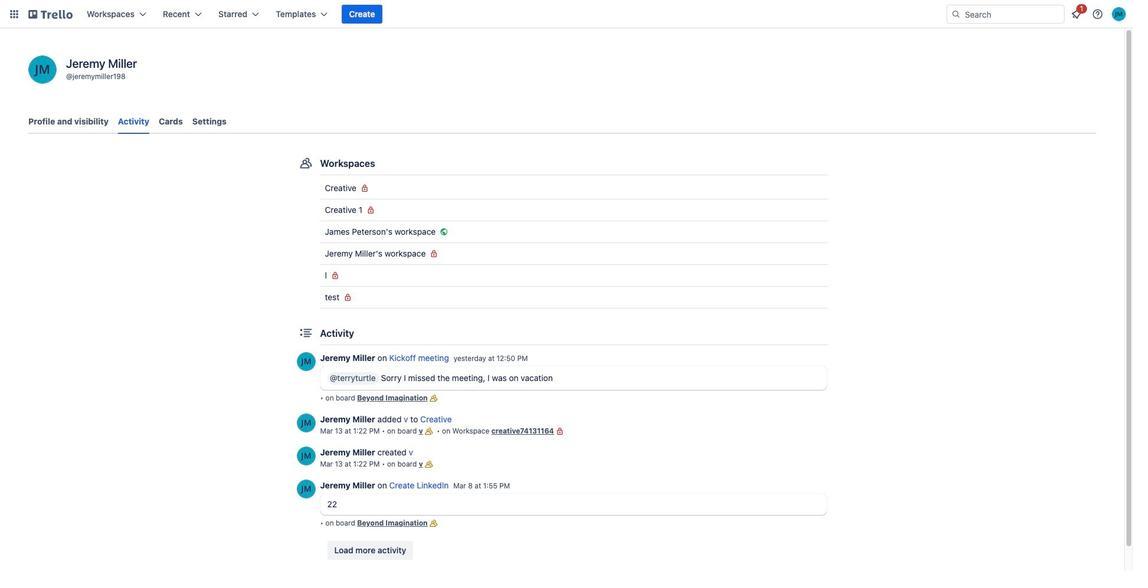 Task type: vqa. For each thing, say whether or not it's contained in the screenshot.
the Collapse IMAGE on the top left of the page
no



Task type: locate. For each thing, give the bounding box(es) containing it.
sm image
[[428, 248, 440, 260], [329, 270, 341, 282]]

Search field
[[947, 5, 1065, 24]]

jeremy miller (jeremymiller198) image
[[1113, 7, 1127, 21], [297, 353, 316, 371], [297, 447, 316, 466]]

1 vertical spatial sm image
[[329, 270, 341, 282]]

1 horizontal spatial sm image
[[428, 248, 440, 260]]

jeremy miller (jeremymiller198) image
[[28, 56, 57, 84], [297, 414, 316, 433], [297, 480, 316, 499]]

all members of the workspace can see and edit this board. image
[[428, 393, 440, 405], [423, 459, 435, 471], [428, 518, 440, 530]]

1 notification image
[[1070, 7, 1084, 21]]

2 vertical spatial jeremy miller (jeremymiller198) image
[[297, 447, 316, 466]]

2 vertical spatial all members of the workspace can see and edit this board. image
[[428, 518, 440, 530]]

2 vertical spatial jeremy miller (jeremymiller198) image
[[297, 480, 316, 499]]

1 vertical spatial all members of the workspace can see and edit this board. image
[[423, 459, 435, 471]]

0 horizontal spatial sm image
[[329, 270, 341, 282]]

0 vertical spatial all members of the workspace can see and edit this board. image
[[428, 393, 440, 405]]

0 vertical spatial jeremy miller (jeremymiller198) image
[[1113, 7, 1127, 21]]

sm image
[[359, 183, 371, 194], [365, 204, 377, 216], [438, 226, 450, 238], [342, 292, 354, 304]]



Task type: describe. For each thing, give the bounding box(es) containing it.
0 vertical spatial jeremy miller (jeremymiller198) image
[[28, 56, 57, 84]]

back to home image
[[28, 5, 73, 24]]

search image
[[952, 9, 962, 19]]

this workspace is private. it's not indexed or visible to those outside the workspace. image
[[554, 426, 566, 438]]

1 vertical spatial jeremy miller (jeremymiller198) image
[[297, 353, 316, 371]]

open information menu image
[[1093, 8, 1104, 20]]

1 vertical spatial jeremy miller (jeremymiller198) image
[[297, 414, 316, 433]]

0 vertical spatial sm image
[[428, 248, 440, 260]]

all members of the workspace can see and edit this board. image
[[423, 426, 435, 438]]

primary element
[[0, 0, 1134, 28]]



